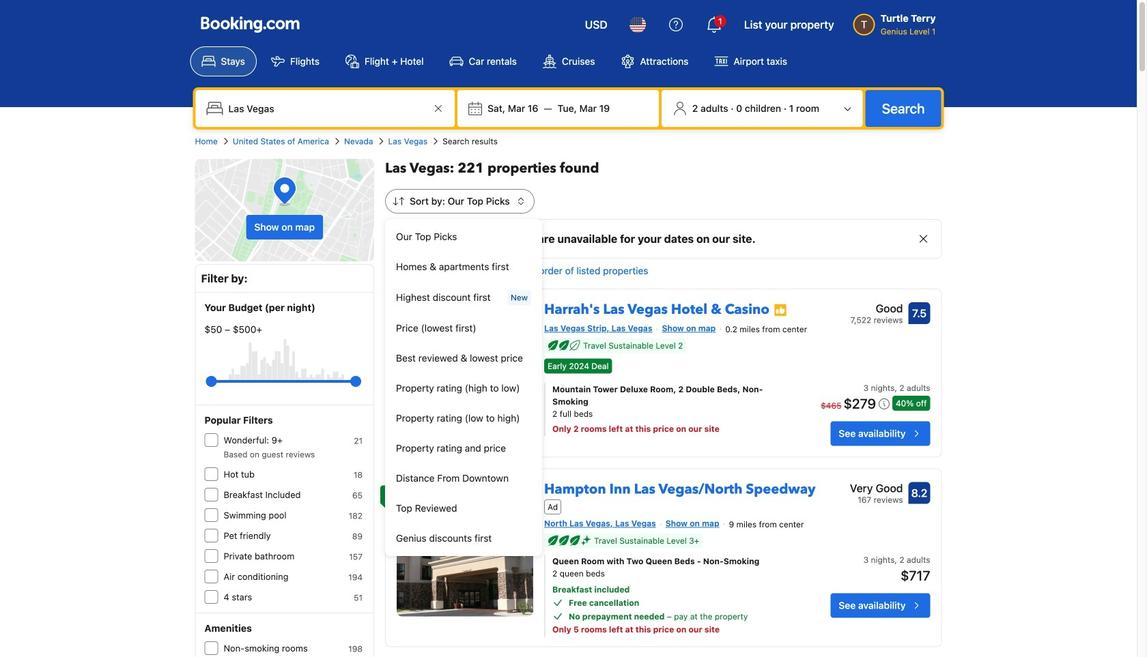 Task type: describe. For each thing, give the bounding box(es) containing it.
search results updated. las vegas: 221 properties found. element
[[385, 159, 942, 178]]

booking.com image
[[201, 16, 300, 33]]

hampton inn las vegas/north speedway image
[[397, 481, 534, 617]]



Task type: vqa. For each thing, say whether or not it's contained in the screenshot.
Booking.com image
yes



Task type: locate. For each thing, give the bounding box(es) containing it.
your account menu turtle terry genius level 1 element
[[854, 12, 936, 38]]

harrah's las vegas hotel & casino image
[[397, 301, 534, 437]]

Where are you going? field
[[223, 96, 430, 121]]

group
[[211, 371, 356, 393]]



